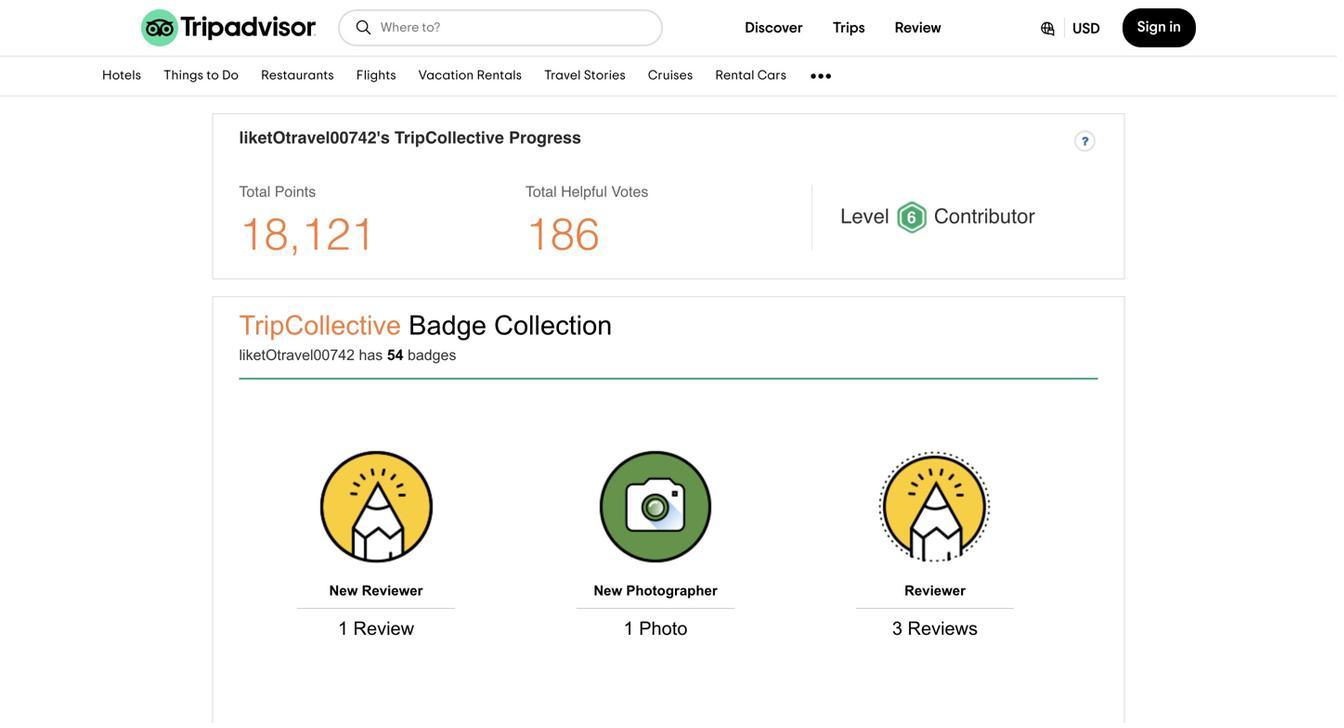 Task type: describe. For each thing, give the bounding box(es) containing it.
new reviewer
[[329, 583, 423, 598]]

vacation rentals link
[[407, 57, 533, 96]]

stories
[[584, 69, 626, 82]]

has
[[359, 347, 383, 363]]

6
[[907, 208, 916, 227]]

3 reviews
[[892, 618, 978, 639]]

new for 1 photo
[[594, 583, 622, 598]]

new for 1 review
[[329, 583, 358, 598]]

flights
[[356, 69, 396, 82]]

to
[[206, 69, 219, 82]]

collective
[[284, 311, 401, 340]]

things
[[164, 69, 204, 82]]

total helpful votes 186
[[525, 183, 648, 260]]

progress
[[509, 128, 581, 147]]

2 reviewer from the left
[[904, 583, 966, 598]]

cruises
[[648, 69, 693, 82]]

travel stories
[[544, 69, 626, 82]]

tripadvisor image
[[141, 9, 316, 46]]

Search search field
[[381, 19, 646, 36]]

sign in link
[[1122, 8, 1196, 47]]

3
[[892, 618, 903, 639]]

rental cars link
[[704, 57, 798, 96]]

hotels link
[[91, 57, 152, 96]]

restaurants link
[[250, 57, 345, 96]]

total for 186
[[525, 183, 557, 200]]

cruises link
[[637, 57, 704, 96]]

contributor
[[928, 204, 1035, 228]]

total for 18,121
[[239, 183, 270, 200]]

do
[[222, 69, 239, 82]]

sign in
[[1137, 19, 1181, 34]]

badge
[[409, 311, 487, 340]]

sign
[[1137, 19, 1166, 34]]

1 for 1 photo
[[624, 618, 634, 639]]

1 reviewer from the left
[[362, 583, 423, 598]]

trips
[[833, 20, 865, 35]]

discover button
[[730, 9, 818, 46]]

discover
[[745, 20, 803, 35]]

rental
[[715, 69, 755, 82]]

trips button
[[818, 9, 880, 46]]

18,121
[[239, 209, 375, 260]]

things to do link
[[152, 57, 250, 96]]

level
[[841, 204, 895, 228]]

liketotravel00742
[[239, 347, 355, 363]]

badges
[[408, 347, 456, 363]]



Task type: vqa. For each thing, say whether or not it's contained in the screenshot.
the leftmost Been
no



Task type: locate. For each thing, give the bounding box(es) containing it.
1 1 from the left
[[338, 618, 348, 639]]

photo
[[639, 618, 688, 639]]

1 horizontal spatial new
[[594, 583, 622, 598]]

0 horizontal spatial 1
[[338, 618, 348, 639]]

2 new from the left
[[594, 583, 622, 598]]

1 vertical spatial review
[[353, 618, 414, 639]]

total left helpful
[[525, 183, 557, 200]]

0 horizontal spatial review
[[353, 618, 414, 639]]

photographer
[[626, 583, 717, 598]]

vacation
[[419, 69, 474, 82]]

review link
[[895, 19, 941, 37]]

hotels
[[102, 69, 141, 82]]

review right trips button
[[895, 20, 941, 35]]

1 photo
[[624, 618, 688, 639]]

1 horizontal spatial review
[[895, 20, 941, 35]]

trip
[[239, 311, 284, 340]]

total points 18,121
[[239, 183, 375, 260]]

1 horizontal spatial total
[[525, 183, 557, 200]]

new left photographer
[[594, 583, 622, 598]]

1 for 1 review
[[338, 618, 348, 639]]

1
[[338, 618, 348, 639], [624, 618, 634, 639]]

restaurants
[[261, 69, 334, 82]]

usd
[[1073, 21, 1100, 36]]

travel stories link
[[533, 57, 637, 96]]

2 total from the left
[[525, 183, 557, 200]]

vacation rentals
[[419, 69, 522, 82]]

reviewer up 1 review
[[362, 583, 423, 598]]

flights link
[[345, 57, 407, 96]]

search image
[[355, 19, 373, 37]]

liketotravel00742's
[[239, 128, 390, 147]]

liketotravel00742's tripcollective progress
[[239, 128, 581, 147]]

reviewer
[[362, 583, 423, 598], [904, 583, 966, 598]]

tripcollective
[[395, 128, 504, 147]]

total
[[239, 183, 270, 200], [525, 183, 557, 200]]

186
[[525, 209, 600, 260]]

cars
[[757, 69, 787, 82]]

review
[[895, 20, 941, 35], [353, 618, 414, 639]]

new
[[329, 583, 358, 598], [594, 583, 622, 598]]

helpful
[[561, 183, 607, 200]]

0 horizontal spatial total
[[239, 183, 270, 200]]

1 new from the left
[[329, 583, 358, 598]]

reviews
[[908, 618, 978, 639]]

None search field
[[340, 11, 661, 45]]

1 down new reviewer
[[338, 618, 348, 639]]

1 left photo
[[624, 618, 634, 639]]

things to do
[[164, 69, 239, 82]]

1 total from the left
[[239, 183, 270, 200]]

1 horizontal spatial reviewer
[[904, 583, 966, 598]]

rentals
[[477, 69, 522, 82]]

total inside total helpful votes 186
[[525, 183, 557, 200]]

collection
[[494, 311, 612, 340]]

travel
[[544, 69, 581, 82]]

review down new reviewer
[[353, 618, 414, 639]]

0 vertical spatial review
[[895, 20, 941, 35]]

in
[[1169, 19, 1181, 34]]

rental cars
[[715, 69, 787, 82]]

1 review
[[338, 618, 414, 639]]

new photographer
[[594, 583, 717, 598]]

1 horizontal spatial 1
[[624, 618, 634, 639]]

usd button
[[1023, 8, 1115, 47]]

reviewer up 3 reviews
[[904, 583, 966, 598]]

54
[[387, 347, 403, 363]]

total left points at the top left of page
[[239, 183, 270, 200]]

total inside total points 18,121
[[239, 183, 270, 200]]

2 1 from the left
[[624, 618, 634, 639]]

new up 1 review
[[329, 583, 358, 598]]

0 horizontal spatial new
[[329, 583, 358, 598]]

votes
[[611, 183, 648, 200]]

points
[[275, 183, 316, 200]]

0 horizontal spatial reviewer
[[362, 583, 423, 598]]

trip collective badge collection liketotravel00742 has 54 badges
[[239, 311, 612, 363]]



